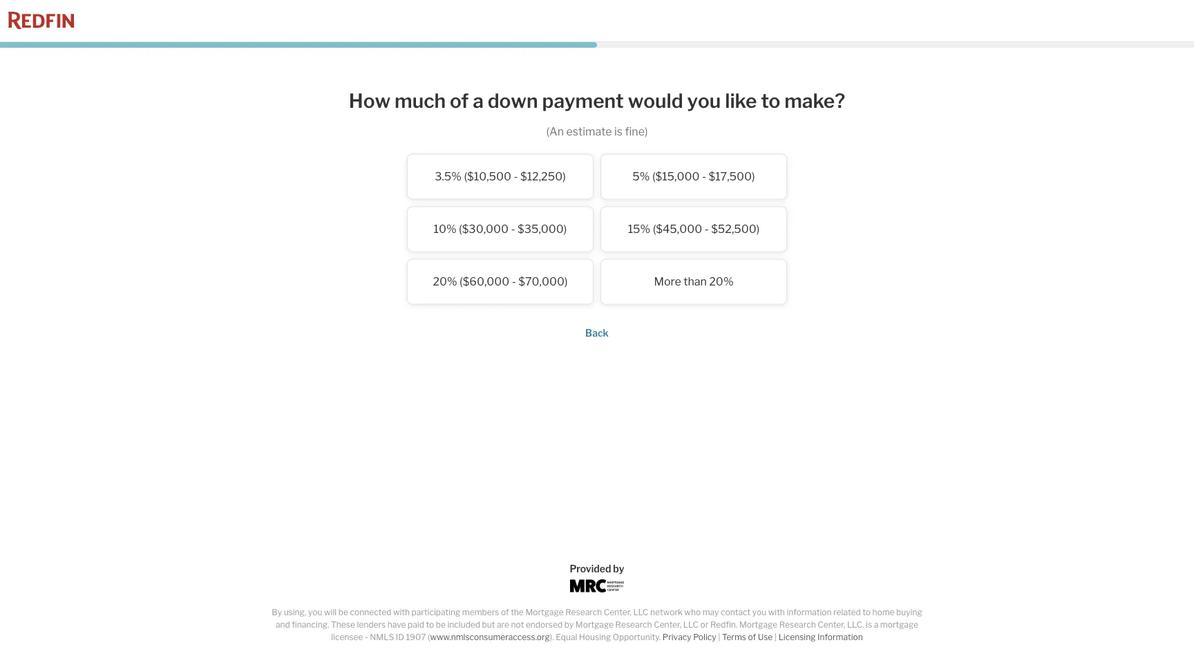 Task type: locate. For each thing, give the bounding box(es) containing it.
research up licensing on the bottom right of page
[[780, 620, 816, 630]]

-
[[514, 170, 518, 183], [702, 170, 707, 183], [511, 222, 515, 236], [705, 222, 709, 236], [512, 275, 516, 288], [365, 632, 368, 642]]

with up have
[[393, 607, 410, 617]]

to
[[863, 607, 871, 617], [426, 620, 434, 630]]

center, up "opportunity."
[[604, 607, 632, 617]]

of
[[450, 89, 469, 112], [501, 607, 509, 617], [748, 632, 756, 642]]

- inside by using, you will be connected with participating members of the mortgage research center, llc network who may contact you with information related to home buying and financing. these lenders have paid to be included but are not endorsed by mortgage research center, llc or redfin. mortgage research center, llc. is a mortgage licensee - nmls id 1907 (
[[365, 632, 368, 642]]

licensing information link
[[779, 632, 863, 642]]

mortgage
[[526, 607, 564, 617], [576, 620, 614, 630], [740, 620, 778, 630]]

by using, you will be connected with participating members of the mortgage research center, llc network who may contact you with information related to home buying and financing. these lenders have paid to be included but are not endorsed by mortgage research center, llc or redfin. mortgage research center, llc. is a mortgage licensee - nmls id 1907 (
[[272, 607, 923, 642]]

20%
[[433, 275, 457, 288], [709, 275, 734, 288]]

a inside by using, you will be connected with participating members of the mortgage research center, llc network who may contact you with information related to home buying and financing. these lenders have paid to be included but are not endorsed by mortgage research center, llc or redfin. mortgage research center, llc. is a mortgage licensee - nmls id 1907 (
[[874, 620, 879, 630]]

a left down
[[473, 89, 484, 112]]

($10,500
[[464, 170, 512, 183]]

1 with from the left
[[393, 607, 410, 617]]

related
[[834, 607, 861, 617]]

1 vertical spatial be
[[436, 620, 446, 630]]

by up 'equal'
[[565, 620, 574, 630]]

provided
[[570, 563, 611, 574]]

be down participating on the left
[[436, 620, 446, 630]]

is fine)
[[615, 125, 648, 138]]

5% ($15,000 - $17,500)
[[633, 170, 755, 183]]

- for $70,000)
[[512, 275, 516, 288]]

0 horizontal spatial mortgage
[[526, 607, 564, 617]]

research
[[566, 607, 602, 617], [616, 620, 652, 630], [780, 620, 816, 630]]

mortgage up endorsed at left
[[526, 607, 564, 617]]

you
[[688, 89, 721, 112], [308, 607, 322, 617], [753, 607, 767, 617]]

connected
[[350, 607, 391, 617]]

you right contact at the right bottom of page
[[753, 607, 767, 617]]

mortgage up 'use'
[[740, 620, 778, 630]]

1 vertical spatial a
[[874, 620, 879, 630]]

the
[[511, 607, 524, 617]]

2 horizontal spatial research
[[780, 620, 816, 630]]

www.nmlsconsumeraccess.org link
[[430, 632, 550, 642]]

0 horizontal spatial to
[[426, 620, 434, 630]]

- down 'lenders'
[[365, 632, 368, 642]]

will
[[324, 607, 337, 617]]

center,
[[604, 607, 632, 617], [654, 620, 682, 630], [818, 620, 846, 630]]

1 vertical spatial to
[[426, 620, 434, 630]]

$35,000)
[[518, 222, 567, 236]]

- left $70,000)
[[512, 275, 516, 288]]

www.nmlsconsumeraccess.org
[[430, 632, 550, 642]]

llc.
[[847, 620, 864, 630]]

0 horizontal spatial with
[[393, 607, 410, 617]]

than
[[684, 275, 707, 288]]

1 horizontal spatial of
[[501, 607, 509, 617]]

how
[[349, 89, 391, 112]]

mortgage
[[881, 620, 919, 630]]

3.5% ($10,500 - $12,250)
[[435, 170, 566, 183]]

- left $12,250)
[[514, 170, 518, 183]]

a right is
[[874, 620, 879, 630]]

to up ( at the bottom left of the page
[[426, 620, 434, 630]]

| down redfin.
[[718, 632, 721, 642]]

by up mortgage research center image on the bottom of page
[[613, 563, 625, 574]]

a
[[473, 89, 484, 112], [874, 620, 879, 630]]

be up these
[[339, 607, 348, 617]]

2 horizontal spatial you
[[753, 607, 767, 617]]

0 vertical spatial a
[[473, 89, 484, 112]]

with up 'use'
[[769, 607, 785, 617]]

more
[[654, 275, 681, 288]]

contact
[[721, 607, 751, 617]]

- for $17,500)
[[702, 170, 707, 183]]

center, up information
[[818, 620, 846, 630]]

| right 'use'
[[775, 632, 777, 642]]

to up is
[[863, 607, 871, 617]]

0 vertical spatial to
[[863, 607, 871, 617]]

10%
[[434, 222, 457, 236]]

policy
[[693, 632, 717, 642]]

2 with from the left
[[769, 607, 785, 617]]

mortgage up housing on the bottom of page
[[576, 620, 614, 630]]

1 vertical spatial of
[[501, 607, 509, 617]]

|
[[718, 632, 721, 642], [775, 632, 777, 642]]

of left the the
[[501, 607, 509, 617]]

privacy
[[663, 632, 692, 642]]

- left $52,500)
[[705, 222, 709, 236]]

or
[[701, 620, 709, 630]]

center, down network
[[654, 620, 682, 630]]

use
[[758, 632, 773, 642]]

1 | from the left
[[718, 632, 721, 642]]

by
[[613, 563, 625, 574], [565, 620, 574, 630]]

llc
[[633, 607, 649, 617], [684, 620, 699, 630]]

0 horizontal spatial 20%
[[433, 275, 457, 288]]

privacy policy link
[[663, 632, 717, 642]]

1 horizontal spatial you
[[688, 89, 721, 112]]

using,
[[284, 607, 306, 617]]

of left 'use'
[[748, 632, 756, 642]]

0 horizontal spatial |
[[718, 632, 721, 642]]

of right much
[[450, 89, 469, 112]]

).
[[550, 632, 554, 642]]

- left $35,000)
[[511, 222, 515, 236]]

$70,000)
[[519, 275, 568, 288]]

home
[[873, 607, 895, 617]]

0 vertical spatial of
[[450, 89, 469, 112]]

llc up the 'privacy policy' link
[[684, 620, 699, 630]]

licensing
[[779, 632, 816, 642]]

research up "opportunity."
[[616, 620, 652, 630]]

- for $35,000)
[[511, 222, 515, 236]]

2 horizontal spatial center,
[[818, 620, 846, 630]]

are
[[497, 620, 509, 630]]

0 horizontal spatial research
[[566, 607, 602, 617]]

0 vertical spatial by
[[613, 563, 625, 574]]

15% ($45,000 - $52,500)
[[628, 222, 760, 236]]

15%
[[628, 222, 651, 236]]

$52,500)
[[711, 222, 760, 236]]

1 horizontal spatial |
[[775, 632, 777, 642]]

1 horizontal spatial be
[[436, 620, 446, 630]]

you up financing.
[[308, 607, 322, 617]]

1 horizontal spatial llc
[[684, 620, 699, 630]]

1 horizontal spatial with
[[769, 607, 785, 617]]

you left like
[[688, 89, 721, 112]]

2 horizontal spatial of
[[748, 632, 756, 642]]

0 horizontal spatial by
[[565, 620, 574, 630]]

is
[[866, 620, 872, 630]]

1 vertical spatial by
[[565, 620, 574, 630]]

of inside by using, you will be connected with participating members of the mortgage research center, llc network who may contact you with information related to home buying and financing. these lenders have paid to be included but are not endorsed by mortgage research center, llc or redfin. mortgage research center, llc. is a mortgage licensee - nmls id 1907 (
[[501, 607, 509, 617]]

20% right than in the top right of the page
[[709, 275, 734, 288]]

with
[[393, 607, 410, 617], [769, 607, 785, 617]]

$12,250)
[[521, 170, 566, 183]]

0 vertical spatial llc
[[633, 607, 649, 617]]

llc up "opportunity."
[[633, 607, 649, 617]]

be
[[339, 607, 348, 617], [436, 620, 446, 630]]

1 horizontal spatial 20%
[[709, 275, 734, 288]]

1 horizontal spatial by
[[613, 563, 625, 574]]

payment
[[542, 89, 624, 112]]

2 vertical spatial of
[[748, 632, 756, 642]]

provided by
[[570, 563, 625, 574]]

of for housing
[[748, 632, 756, 642]]

20% left the ($60,000
[[433, 275, 457, 288]]

have
[[388, 620, 406, 630]]

lenders
[[357, 620, 386, 630]]

($45,000
[[653, 222, 702, 236]]

estimate
[[566, 125, 612, 138]]

research up housing on the bottom of page
[[566, 607, 602, 617]]

but
[[482, 620, 495, 630]]

1 horizontal spatial to
[[863, 607, 871, 617]]

- left '$17,500)'
[[702, 170, 707, 183]]

1 horizontal spatial a
[[874, 620, 879, 630]]

0 vertical spatial be
[[339, 607, 348, 617]]

how much of a down payment would you like to make? option group
[[321, 154, 874, 311]]

housing
[[579, 632, 611, 642]]



Task type: vqa. For each thing, say whether or not it's contained in the screenshot.
The About Us
no



Task type: describe. For each thing, give the bounding box(es) containing it.
paid
[[408, 620, 424, 630]]

0 horizontal spatial you
[[308, 607, 322, 617]]

much
[[395, 89, 446, 112]]

($60,000
[[460, 275, 510, 288]]

network
[[651, 607, 683, 617]]

back button
[[586, 327, 609, 339]]

1 horizontal spatial mortgage
[[576, 620, 614, 630]]

1907
[[406, 632, 426, 642]]

may
[[703, 607, 719, 617]]

$17,500)
[[709, 170, 755, 183]]

information
[[818, 632, 863, 642]]

would
[[628, 89, 683, 112]]

terms of use link
[[722, 632, 773, 642]]

opportunity.
[[613, 632, 661, 642]]

participating
[[412, 607, 461, 617]]

back
[[586, 327, 609, 339]]

buying
[[897, 607, 923, 617]]

2 20% from the left
[[709, 275, 734, 288]]

like
[[725, 89, 757, 112]]

and
[[276, 620, 290, 630]]

down
[[488, 89, 538, 112]]

0 horizontal spatial be
[[339, 607, 348, 617]]

1 horizontal spatial research
[[616, 620, 652, 630]]

(an
[[546, 125, 564, 138]]

20% ($60,000 - $70,000)
[[433, 275, 568, 288]]

more than 20%
[[654, 275, 734, 288]]

members
[[462, 607, 499, 617]]

- for $12,250)
[[514, 170, 518, 183]]

10% ($30,000 - $35,000)
[[434, 222, 567, 236]]

equal
[[556, 632, 578, 642]]

0 horizontal spatial center,
[[604, 607, 632, 617]]

(an estimate is fine)
[[546, 125, 648, 138]]

redfin.
[[711, 620, 738, 630]]

($30,000
[[459, 222, 509, 236]]

who
[[685, 607, 701, 617]]

3.5%
[[435, 170, 462, 183]]

financing.
[[292, 620, 329, 630]]

0 horizontal spatial a
[[473, 89, 484, 112]]

5%
[[633, 170, 650, 183]]

0 horizontal spatial llc
[[633, 607, 649, 617]]

information
[[787, 607, 832, 617]]

1 20% from the left
[[433, 275, 457, 288]]

(
[[428, 632, 430, 642]]

these
[[331, 620, 355, 630]]

- for $52,500)
[[705, 222, 709, 236]]

1 horizontal spatial center,
[[654, 620, 682, 630]]

licensee
[[331, 632, 363, 642]]

included
[[448, 620, 480, 630]]

of for will
[[501, 607, 509, 617]]

www.nmlsconsumeraccess.org ). equal housing opportunity. privacy policy | terms of use | licensing information
[[430, 632, 863, 642]]

mortgage research center image
[[570, 579, 624, 592]]

to make?
[[761, 89, 846, 112]]

by
[[272, 607, 282, 617]]

by inside by using, you will be connected with participating members of the mortgage research center, llc network who may contact you with information related to home buying and financing. these lenders have paid to be included but are not endorsed by mortgage research center, llc or redfin. mortgage research center, llc. is a mortgage licensee - nmls id 1907 (
[[565, 620, 574, 630]]

($15,000
[[653, 170, 700, 183]]

nmls
[[370, 632, 394, 642]]

endorsed
[[526, 620, 563, 630]]

1 vertical spatial llc
[[684, 620, 699, 630]]

not
[[511, 620, 524, 630]]

terms
[[722, 632, 747, 642]]

2 horizontal spatial mortgage
[[740, 620, 778, 630]]

0 horizontal spatial of
[[450, 89, 469, 112]]

2 | from the left
[[775, 632, 777, 642]]

how much of a down payment would you like to make?
[[349, 89, 846, 112]]

id
[[396, 632, 404, 642]]



